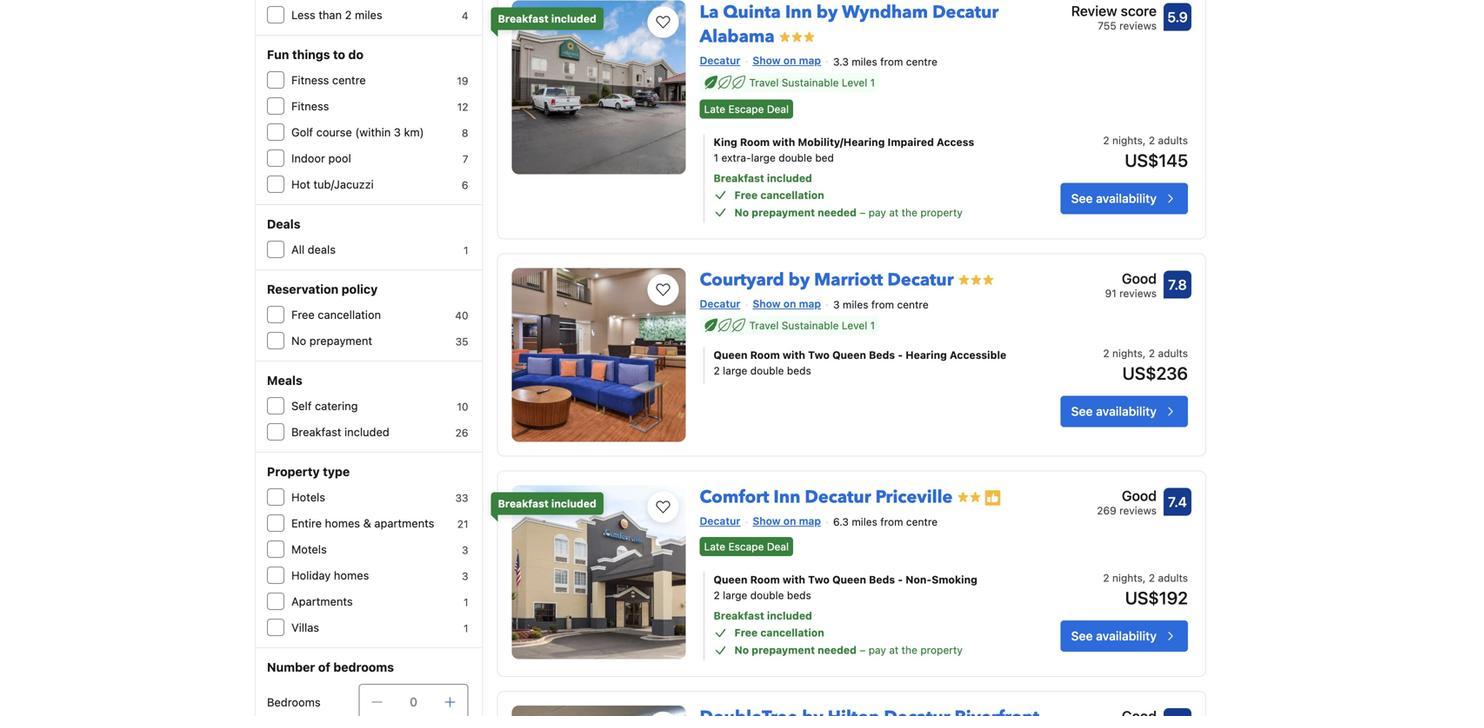 Task type: vqa. For each thing, say whether or not it's contained in the screenshot.
the of within Admission to the Tower Bridge Exhibition Tower Bridge Exhibition, Tower Bridge Road, London, SE1 2UP Please bring a printed copy of your voucher.
no



Task type: describe. For each thing, give the bounding box(es) containing it.
good 269 reviews
[[1097, 488, 1157, 517]]

needed for by
[[818, 206, 857, 219]]

6
[[462, 179, 468, 191]]

decatur down courtyard
[[700, 298, 740, 310]]

at for by
[[889, 206, 899, 219]]

entire homes & apartments
[[291, 517, 434, 530]]

269
[[1097, 505, 1116, 517]]

courtyard by marriott decatur
[[700, 268, 954, 292]]

large inside 2 large double beds breakfast included
[[723, 590, 747, 602]]

19
[[457, 75, 468, 87]]

comfort inn decatur priceville image
[[512, 486, 686, 660]]

by inside la quinta inn by wyndham decatur alabama
[[816, 1, 838, 25]]

queen down 6.3
[[832, 574, 866, 586]]

la quinta inn by wyndham decatur alabama
[[700, 1, 999, 49]]

decatur down alabama
[[700, 55, 740, 67]]

decatur up 6.3
[[805, 486, 871, 510]]

good for courtyard by marriott decatur
[[1122, 270, 1157, 287]]

7
[[462, 153, 468, 165]]

than
[[319, 8, 342, 21]]

prepayment for comfort inn decatur priceville
[[752, 644, 815, 657]]

hot tub/jacuzzi
[[291, 178, 374, 191]]

6.3
[[833, 516, 849, 529]]

meals
[[267, 374, 302, 388]]

indoor
[[291, 152, 325, 165]]

pool
[[328, 152, 351, 165]]

king
[[714, 136, 737, 148]]

see availability for comfort inn decatur priceville
[[1071, 629, 1157, 644]]

hotels
[[291, 491, 325, 504]]

show for by
[[753, 298, 781, 310]]

miles for la
[[852, 56, 877, 68]]

decatur down comfort
[[700, 515, 740, 527]]

no prepayment needed – pay at the property for priceville
[[735, 644, 963, 657]]

course
[[316, 126, 352, 139]]

homes for holiday
[[334, 569, 369, 582]]

no for la quinta inn by wyndham decatur alabama
[[735, 206, 749, 219]]

inn inside la quinta inn by wyndham decatur alabama
[[785, 1, 812, 25]]

breakfast included for comfort
[[498, 498, 596, 510]]

entire
[[291, 517, 322, 530]]

on for by
[[783, 298, 796, 310]]

pay for priceville
[[869, 644, 886, 657]]

impaired
[[888, 136, 934, 148]]

2 inside 2 large double beds breakfast included
[[714, 590, 720, 602]]

fitness for fitness
[[291, 100, 329, 113]]

on for inn
[[783, 515, 796, 527]]

centre for comfort inn decatur priceville
[[906, 516, 938, 529]]

non-
[[906, 574, 932, 586]]

queen room with two queen beds - non-smoking
[[714, 574, 977, 586]]

at for priceville
[[889, 644, 899, 657]]

fun
[[267, 47, 289, 62]]

km)
[[404, 126, 424, 139]]

large inside queen room with two queen beds - hearing accessible 2 large double beds
[[723, 365, 747, 377]]

on for quinta
[[783, 55, 796, 67]]

1 vertical spatial cancellation
[[318, 308, 381, 321]]

1 vertical spatial breakfast included
[[291, 426, 389, 439]]

fitness centre
[[291, 73, 366, 87]]

priceville
[[875, 486, 953, 510]]

7.8
[[1168, 276, 1187, 293]]

comfort
[[700, 486, 769, 510]]

review score 755 reviews
[[1071, 3, 1157, 32]]

golf
[[291, 126, 313, 139]]

33
[[455, 492, 468, 504]]

travel sustainable level 1 for marriott
[[749, 320, 875, 332]]

deal for inn
[[767, 541, 789, 553]]

to
[[333, 47, 345, 62]]

accessible
[[950, 349, 1006, 362]]

type
[[323, 465, 350, 479]]

courtyard
[[700, 268, 784, 292]]

deals
[[308, 243, 336, 256]]

breakfast included for la
[[498, 13, 596, 25]]

reservation policy
[[267, 282, 378, 297]]

1 extra-large double bed breakfast included
[[714, 152, 834, 184]]

sustainable for inn
[[782, 77, 839, 89]]

self
[[291, 400, 312, 413]]

adults for la quinta inn by wyndham decatur alabama
[[1158, 134, 1188, 146]]

motels
[[291, 543, 327, 556]]

2 nights , 2 adults us$192
[[1103, 572, 1188, 608]]

la quinta inn by wyndham decatur alabama link
[[700, 0, 999, 49]]

see availability link for la quinta inn by wyndham decatur alabama
[[1061, 183, 1188, 214]]

courtyard by marriott decatur link
[[700, 261, 954, 292]]

reviews for priceville
[[1119, 505, 1157, 517]]

centre for courtyard by marriott decatur
[[897, 299, 929, 311]]

26
[[455, 427, 468, 439]]

- for non-
[[898, 574, 903, 586]]

3 miles from centre
[[833, 299, 929, 311]]

see availability for la quinta inn by wyndham decatur alabama
[[1071, 191, 1157, 206]]

late escape deal for la quinta inn by wyndham decatur alabama
[[704, 103, 789, 115]]

1 inside 1 extra-large double bed breakfast included
[[714, 152, 718, 164]]

us$192
[[1125, 588, 1188, 608]]

2 inside queen room with two queen beds - hearing accessible 2 large double beds
[[714, 365, 720, 377]]

prepayment for la quinta inn by wyndham decatur alabama
[[752, 206, 815, 219]]

tub/jacuzzi
[[313, 178, 374, 191]]

4
[[462, 10, 468, 22]]

- for hearing
[[898, 349, 903, 362]]

two for hearing
[[808, 349, 830, 362]]

free cancellation for la quinta inn by wyndham decatur alabama
[[735, 189, 824, 201]]

10
[[457, 401, 468, 413]]

us$145
[[1125, 150, 1188, 170]]

cancellation for la quinta inn by wyndham decatur alabama
[[760, 189, 824, 201]]

availability for comfort inn decatur priceville
[[1096, 629, 1157, 644]]

beds for non-
[[869, 574, 895, 586]]

hearing
[[906, 349, 947, 362]]

less than 2 miles
[[291, 8, 382, 21]]

centre for la quinta inn by wyndham decatur alabama
[[906, 56, 938, 68]]

adults inside 2 nights , 2 adults us$236
[[1158, 348, 1188, 360]]

extra-
[[721, 152, 751, 164]]

travel sustainable level 1 for inn
[[749, 77, 875, 89]]

6.3 miles from centre
[[833, 516, 938, 529]]

marriott
[[814, 268, 883, 292]]

with inside queen room with two queen beds - hearing accessible 2 large double beds
[[783, 349, 805, 362]]

1 vertical spatial inn
[[773, 486, 800, 510]]

queen down 3 miles from centre
[[832, 349, 866, 362]]

good 91 reviews
[[1105, 270, 1157, 299]]

two for non-
[[808, 574, 830, 586]]

2 vertical spatial good element
[[1098, 706, 1157, 717]]

travel for by
[[749, 320, 779, 332]]

2 nights , 2 adults us$145
[[1103, 134, 1188, 170]]

all deals
[[291, 243, 336, 256]]

fun things to do
[[267, 47, 363, 62]]

availability for la quinta inn by wyndham decatur alabama
[[1096, 191, 1157, 206]]

queen room with two queen beds - hearing accessible link
[[714, 348, 1008, 363]]

access
[[937, 136, 974, 148]]

comfort inn decatur priceville link
[[700, 479, 953, 510]]

see availability link for comfort inn decatur priceville
[[1061, 621, 1188, 652]]

queen down courtyard
[[714, 349, 747, 362]]

level for by
[[842, 77, 867, 89]]

quinta
[[723, 1, 781, 25]]

1 vertical spatial no
[[291, 334, 306, 347]]

room for inn
[[750, 574, 780, 586]]

3.3 miles from centre
[[833, 56, 938, 68]]

courtyard by marriott decatur image
[[512, 268, 686, 442]]

indoor pool
[[291, 152, 351, 165]]

the for la quinta inn by wyndham decatur alabama
[[902, 206, 917, 219]]

1 vertical spatial free cancellation
[[291, 308, 381, 321]]

beds inside queen room with two queen beds - hearing accessible 2 large double beds
[[787, 365, 811, 377]]

show for quinta
[[753, 55, 781, 67]]

– for priceville
[[860, 644, 866, 657]]

show on map for quinta
[[753, 55, 821, 67]]

score
[[1121, 3, 1157, 19]]

&
[[363, 517, 371, 530]]

miles right than
[[355, 8, 382, 21]]

property type
[[267, 465, 350, 479]]

scored 7.8 element
[[1164, 271, 1191, 299]]

35
[[455, 336, 468, 348]]

reviews inside review score 755 reviews
[[1119, 20, 1157, 32]]

self catering
[[291, 400, 358, 413]]

from for priceville
[[880, 516, 903, 529]]



Task type: locate. For each thing, give the bounding box(es) containing it.
0 vertical spatial escape
[[728, 103, 764, 115]]

with up 2 large double beds breakfast included
[[783, 574, 805, 586]]

less
[[291, 8, 315, 21]]

2 vertical spatial double
[[750, 590, 784, 602]]

reviews down score
[[1119, 20, 1157, 32]]

3.3
[[833, 56, 849, 68]]

2 travel sustainable level 1 from the top
[[749, 320, 875, 332]]

miles
[[355, 8, 382, 21], [852, 56, 877, 68], [843, 299, 868, 311], [852, 516, 877, 529]]

property for la quinta inn by wyndham decatur alabama
[[920, 206, 963, 219]]

escape for comfort inn decatur priceville
[[728, 541, 764, 553]]

beds down queen room with two queen beds - hearing accessible 'link'
[[787, 365, 811, 377]]

1 vertical spatial see availability link
[[1061, 396, 1188, 428]]

sustainable
[[782, 77, 839, 89], [782, 320, 839, 332]]

1 vertical spatial escape
[[728, 541, 764, 553]]

- inside queen room with two queen beds - hearing accessible 2 large double beds
[[898, 349, 903, 362]]

property
[[267, 465, 320, 479]]

from down priceville
[[880, 516, 903, 529]]

good element left '7.4'
[[1097, 486, 1157, 506]]

at
[[889, 206, 899, 219], [889, 644, 899, 657]]

reservation
[[267, 282, 339, 297]]

room up extra-
[[740, 136, 770, 148]]

2 vertical spatial see availability
[[1071, 629, 1157, 644]]

1 horizontal spatial by
[[816, 1, 838, 25]]

2 travel from the top
[[749, 320, 779, 332]]

1 vertical spatial property
[[920, 644, 963, 657]]

0 vertical spatial from
[[880, 56, 903, 68]]

free cancellation down 1 extra-large double bed breakfast included
[[735, 189, 824, 201]]

3 reviews from the top
[[1119, 505, 1157, 517]]

0 vertical spatial pay
[[869, 206, 886, 219]]

2 vertical spatial room
[[750, 574, 780, 586]]

0 vertical spatial see availability
[[1071, 191, 1157, 206]]

1 reviews from the top
[[1119, 20, 1157, 32]]

– for by
[[860, 206, 866, 219]]

2 escape from the top
[[728, 541, 764, 553]]

room up 2 large double beds breakfast included
[[750, 574, 780, 586]]

, inside 2 nights , 2 adults us$192
[[1143, 572, 1146, 584]]

pay
[[869, 206, 886, 219], [869, 644, 886, 657]]

late escape deal up king
[[704, 103, 789, 115]]

1 travel from the top
[[749, 77, 779, 89]]

1 vertical spatial show
[[753, 298, 781, 310]]

beds inside 2 large double beds breakfast included
[[787, 590, 811, 602]]

the down non-
[[902, 644, 917, 657]]

2 nights , 2 adults us$236
[[1103, 348, 1188, 384]]

apartments
[[291, 595, 353, 608]]

3 adults from the top
[[1158, 572, 1188, 584]]

free
[[735, 189, 758, 201], [291, 308, 315, 321], [735, 627, 758, 639]]

1 vertical spatial large
[[723, 365, 747, 377]]

, inside 2 nights , 2 adults us$145
[[1143, 134, 1146, 146]]

1 vertical spatial travel
[[749, 320, 779, 332]]

1 vertical spatial nights
[[1112, 348, 1143, 360]]

us$236
[[1122, 363, 1188, 384]]

needed
[[818, 206, 857, 219], [818, 644, 857, 657]]

good element left the 7.8
[[1105, 268, 1157, 289]]

0 vertical spatial level
[[842, 77, 867, 89]]

free cancellation for comfort inn decatur priceville
[[735, 627, 824, 639]]

1 vertical spatial room
[[750, 349, 780, 362]]

2 – from the top
[[860, 644, 866, 657]]

decatur up 3 miles from centre
[[887, 268, 954, 292]]

1 see availability from the top
[[1071, 191, 1157, 206]]

good inside "good 269 reviews"
[[1122, 488, 1157, 504]]

2 two from the top
[[808, 574, 830, 586]]

(within
[[355, 126, 391, 139]]

see availability down 2 nights , 2 adults us$145
[[1071, 191, 1157, 206]]

late for comfort inn decatur priceville
[[704, 541, 725, 553]]

3 see from the top
[[1071, 629, 1093, 644]]

adults up us$145
[[1158, 134, 1188, 146]]

breakfast inside 2 large double beds breakfast included
[[714, 610, 764, 622]]

3 show on map from the top
[[753, 515, 821, 527]]

1 vertical spatial prepayment
[[309, 334, 372, 347]]

included inside 2 large double beds breakfast included
[[767, 610, 812, 622]]

breakfast inside 1 extra-large double bed breakfast included
[[714, 172, 764, 184]]

0 vertical spatial good element
[[1105, 268, 1157, 289]]

2 nights from the top
[[1112, 348, 1143, 360]]

2 see availability from the top
[[1071, 405, 1157, 419]]

reviews for decatur
[[1119, 287, 1157, 299]]

from for decatur
[[871, 299, 894, 311]]

0 vertical spatial adults
[[1158, 134, 1188, 146]]

1 , from the top
[[1143, 134, 1146, 146]]

la quinta inn by wyndham decatur alabama image
[[512, 1, 686, 175]]

decatur inside la quinta inn by wyndham decatur alabama
[[932, 1, 999, 25]]

show on map for by
[[753, 298, 821, 310]]

queen
[[714, 349, 747, 362], [832, 349, 866, 362], [714, 574, 747, 586], [832, 574, 866, 586]]

free for la quinta inn by wyndham decatur alabama
[[735, 189, 758, 201]]

holiday
[[291, 569, 331, 582]]

show on map for inn
[[753, 515, 821, 527]]

2 at from the top
[[889, 644, 899, 657]]

double inside 1 extra-large double bed breakfast included
[[779, 152, 812, 164]]

1 vertical spatial sustainable
[[782, 320, 839, 332]]

2 map from the top
[[799, 298, 821, 310]]

1 vertical spatial pay
[[869, 644, 886, 657]]

3 map from the top
[[799, 515, 821, 527]]

inn
[[785, 1, 812, 25], [773, 486, 800, 510]]

1 beds from the top
[[869, 349, 895, 362]]

0 vertical spatial see availability link
[[1061, 183, 1188, 214]]

2 late from the top
[[704, 541, 725, 553]]

room for quinta
[[740, 136, 770, 148]]

this property is part of our preferred partner programme. it is committed to providing commendable service and good value. it will pay us a higher commission if you make a booking. image
[[984, 490, 1001, 507], [984, 490, 1001, 507]]

reviews right 91
[[1119, 287, 1157, 299]]

of
[[318, 661, 330, 675]]

2 , from the top
[[1143, 348, 1146, 360]]

deal for quinta
[[767, 103, 789, 115]]

1 vertical spatial map
[[799, 298, 821, 310]]

late
[[704, 103, 725, 115], [704, 541, 725, 553]]

0 vertical spatial see
[[1071, 191, 1093, 206]]

1 show on map from the top
[[753, 55, 821, 67]]

, for comfort inn decatur priceville
[[1143, 572, 1146, 584]]

centre up hearing on the right
[[897, 299, 929, 311]]

hot
[[291, 178, 310, 191]]

1 vertical spatial from
[[871, 299, 894, 311]]

2 good from the top
[[1122, 488, 1157, 504]]

0 vertical spatial large
[[751, 152, 776, 164]]

level for decatur
[[842, 320, 867, 332]]

travel down alabama
[[749, 77, 779, 89]]

1 vertical spatial see availability
[[1071, 405, 1157, 419]]

travel sustainable level 1 down "courtyard by marriott decatur"
[[749, 320, 875, 332]]

1 vertical spatial –
[[860, 644, 866, 657]]

2 needed from the top
[[818, 644, 857, 657]]

large inside 1 extra-large double bed breakfast included
[[751, 152, 776, 164]]

centre down do
[[332, 73, 366, 87]]

nights for la quinta inn by wyndham decatur alabama
[[1112, 134, 1143, 146]]

1 vertical spatial by
[[789, 268, 810, 292]]

2 the from the top
[[902, 644, 917, 657]]

good left '7.4'
[[1122, 488, 1157, 504]]

miles for courtyard
[[843, 299, 868, 311]]

1 vertical spatial deal
[[767, 541, 789, 553]]

beds left non-
[[869, 574, 895, 586]]

2 late escape deal from the top
[[704, 541, 789, 553]]

cancellation down 2 large double beds breakfast included
[[760, 627, 824, 639]]

prepayment down 1 extra-large double bed breakfast included
[[752, 206, 815, 219]]

king room with mobility/hearing impaired access link
[[714, 134, 1008, 150]]

breakfast included right 33
[[498, 498, 596, 510]]

prepayment down 2 large double beds breakfast included
[[752, 644, 815, 657]]

reviews inside good 91 reviews
[[1119, 287, 1157, 299]]

2 show on map from the top
[[753, 298, 821, 310]]

1 beds from the top
[[787, 365, 811, 377]]

decatur right wyndham
[[932, 1, 999, 25]]

1 pay from the top
[[869, 206, 886, 219]]

show
[[753, 55, 781, 67], [753, 298, 781, 310], [753, 515, 781, 527]]

free cancellation down 2 large double beds breakfast included
[[735, 627, 824, 639]]

1 - from the top
[[898, 349, 903, 362]]

2 no prepayment needed – pay at the property from the top
[[735, 644, 963, 657]]

1 vertical spatial show on map
[[753, 298, 821, 310]]

fitness
[[291, 73, 329, 87], [291, 100, 329, 113]]

free cancellation
[[735, 189, 824, 201], [291, 308, 381, 321], [735, 627, 824, 639]]

fitness down things
[[291, 73, 329, 87]]

see for la quinta inn by wyndham decatur alabama
[[1071, 191, 1093, 206]]

room
[[740, 136, 770, 148], [750, 349, 780, 362], [750, 574, 780, 586]]

2
[[345, 8, 352, 21], [1103, 134, 1109, 146], [1149, 134, 1155, 146], [1103, 348, 1109, 360], [1149, 348, 1155, 360], [714, 365, 720, 377], [1103, 572, 1109, 584], [1149, 572, 1155, 584], [714, 590, 720, 602]]

beds
[[869, 349, 895, 362], [869, 574, 895, 586]]

property
[[920, 206, 963, 219], [920, 644, 963, 657]]

free down reservation
[[291, 308, 315, 321]]

0 vertical spatial beds
[[869, 349, 895, 362]]

1 vertical spatial late
[[704, 541, 725, 553]]

bed
[[815, 152, 834, 164]]

adults
[[1158, 134, 1188, 146], [1158, 348, 1188, 360], [1158, 572, 1188, 584]]

fitness up golf
[[291, 100, 329, 113]]

nights inside 2 nights , 2 adults us$192
[[1112, 572, 1143, 584]]

-
[[898, 349, 903, 362], [898, 574, 903, 586]]

travel for quinta
[[749, 77, 779, 89]]

0 vertical spatial property
[[920, 206, 963, 219]]

map left 3.3
[[799, 55, 821, 67]]

deal up 2 large double beds breakfast included
[[767, 541, 789, 553]]

with for quinta
[[772, 136, 795, 148]]

show on map left 3.3
[[753, 55, 821, 67]]

map down "courtyard by marriott decatur"
[[799, 298, 821, 310]]

show on map down the comfort inn decatur priceville
[[753, 515, 821, 527]]

pay down king room with mobility/hearing impaired access link
[[869, 206, 886, 219]]

1 on from the top
[[783, 55, 796, 67]]

miles for comfort
[[852, 516, 877, 529]]

good left the 7.8
[[1122, 270, 1157, 287]]

2 vertical spatial map
[[799, 515, 821, 527]]

bedrooms
[[333, 661, 394, 675]]

1 vertical spatial double
[[750, 365, 784, 377]]

cancellation down policy
[[318, 308, 381, 321]]

2 deal from the top
[[767, 541, 789, 553]]

0 vertical spatial no
[[735, 206, 749, 219]]

0 vertical spatial good
[[1122, 270, 1157, 287]]

1 map from the top
[[799, 55, 821, 67]]

0 vertical spatial room
[[740, 136, 770, 148]]

reviews inside "good 269 reviews"
[[1119, 505, 1157, 517]]

–
[[860, 206, 866, 219], [860, 644, 866, 657]]

with for inn
[[783, 574, 805, 586]]

1 vertical spatial ,
[[1143, 348, 1146, 360]]

0 vertical spatial reviews
[[1119, 20, 1157, 32]]

3 show from the top
[[753, 515, 781, 527]]

0 vertical spatial nights
[[1112, 134, 1143, 146]]

prepayment
[[752, 206, 815, 219], [309, 334, 372, 347], [752, 644, 815, 657]]

8
[[462, 127, 468, 139]]

2 see availability link from the top
[[1061, 396, 1188, 428]]

sustainable down 3.3
[[782, 77, 839, 89]]

good
[[1122, 270, 1157, 287], [1122, 488, 1157, 504]]

sustainable for marriott
[[782, 320, 839, 332]]

1 late escape deal from the top
[[704, 103, 789, 115]]

two inside queen room with two queen beds - hearing accessible 2 large double beds
[[808, 349, 830, 362]]

2 adults from the top
[[1158, 348, 1188, 360]]

good element for priceville
[[1097, 486, 1157, 506]]

3 availability from the top
[[1096, 629, 1157, 644]]

0 vertical spatial by
[[816, 1, 838, 25]]

no down 1 extra-large double bed breakfast included
[[735, 206, 749, 219]]

1 vertical spatial see
[[1071, 405, 1093, 419]]

2 fitness from the top
[[291, 100, 329, 113]]

3 , from the top
[[1143, 572, 1146, 584]]

see availability link down us$145
[[1061, 183, 1188, 214]]

fitness for fitness centre
[[291, 73, 329, 87]]

1 deal from the top
[[767, 103, 789, 115]]

property down smoking at the right bottom of the page
[[920, 644, 963, 657]]

, for la quinta inn by wyndham decatur alabama
[[1143, 134, 1146, 146]]

level down 3.3
[[842, 77, 867, 89]]

21
[[457, 518, 468, 531]]

2 vertical spatial ,
[[1143, 572, 1146, 584]]

included inside 1 extra-large double bed breakfast included
[[767, 172, 812, 184]]

1 vertical spatial needed
[[818, 644, 857, 657]]

1 vertical spatial free
[[291, 308, 315, 321]]

show down comfort
[[753, 515, 781, 527]]

villas
[[291, 621, 319, 634]]

2 large double beds breakfast included
[[714, 590, 812, 622]]

with up 1 extra-large double bed breakfast included
[[772, 136, 795, 148]]

3 nights from the top
[[1112, 572, 1143, 584]]

1 vertical spatial beds
[[787, 590, 811, 602]]

0 horizontal spatial by
[[789, 268, 810, 292]]

1 vertical spatial good element
[[1097, 486, 1157, 506]]

1 adults from the top
[[1158, 134, 1188, 146]]

2 vertical spatial free
[[735, 627, 758, 639]]

property down the access
[[920, 206, 963, 219]]

queen up 2 large double beds breakfast included
[[714, 574, 747, 586]]

2 beds from the top
[[869, 574, 895, 586]]

0 vertical spatial show
[[753, 55, 781, 67]]

see availability down 2 nights , 2 adults us$236
[[1071, 405, 1157, 419]]

2 vertical spatial see
[[1071, 629, 1093, 644]]

map for inn
[[799, 55, 821, 67]]

review score element
[[1071, 1, 1157, 21]]

0 vertical spatial free cancellation
[[735, 189, 824, 201]]

2 vertical spatial cancellation
[[760, 627, 824, 639]]

at down impaired
[[889, 206, 899, 219]]

91
[[1105, 287, 1116, 299]]

- inside queen room with two queen beds - non-smoking link
[[898, 574, 903, 586]]

0 vertical spatial no prepayment needed – pay at the property
[[735, 206, 963, 219]]

reviews
[[1119, 20, 1157, 32], [1119, 287, 1157, 299], [1119, 505, 1157, 517]]

0 vertical spatial deal
[[767, 103, 789, 115]]

map for marriott
[[799, 298, 821, 310]]

1 late from the top
[[704, 103, 725, 115]]

2 show from the top
[[753, 298, 781, 310]]

king room with mobility/hearing impaired access
[[714, 136, 974, 148]]

miles right 6.3
[[852, 516, 877, 529]]

queen room with two queen beds - hearing accessible 2 large double beds
[[714, 349, 1006, 377]]

3
[[394, 126, 401, 139], [833, 299, 840, 311], [462, 544, 468, 557], [462, 571, 468, 583]]

with down "courtyard by marriott decatur"
[[783, 349, 805, 362]]

40
[[455, 310, 468, 322]]

see for comfort inn decatur priceville
[[1071, 629, 1093, 644]]

no for comfort inn decatur priceville
[[735, 644, 749, 657]]

apartments
[[374, 517, 434, 530]]

1 see availability link from the top
[[1061, 183, 1188, 214]]

1 nights from the top
[[1112, 134, 1143, 146]]

inn right quinta
[[785, 1, 812, 25]]

nights up us$192
[[1112, 572, 1143, 584]]

1 vertical spatial level
[[842, 320, 867, 332]]

late for la quinta inn by wyndham decatur alabama
[[704, 103, 725, 115]]

adults for comfort inn decatur priceville
[[1158, 572, 1188, 584]]

no prepayment needed – pay at the property for by
[[735, 206, 963, 219]]

0 vertical spatial needed
[[818, 206, 857, 219]]

free for comfort inn decatur priceville
[[735, 627, 758, 639]]

double inside 2 large double beds breakfast included
[[750, 590, 784, 602]]

scored 5.9 element
[[1164, 3, 1191, 31]]

late escape deal for comfort inn decatur priceville
[[704, 541, 789, 553]]

adults inside 2 nights , 2 adults us$192
[[1158, 572, 1188, 584]]

2 on from the top
[[783, 298, 796, 310]]

1 vertical spatial availability
[[1096, 405, 1157, 419]]

- left hearing on the right
[[898, 349, 903, 362]]

1 vertical spatial travel sustainable level 1
[[749, 320, 875, 332]]

1
[[870, 77, 875, 89], [714, 152, 718, 164], [464, 244, 468, 257], [870, 320, 875, 332], [464, 597, 468, 609], [464, 623, 468, 635]]

pay for by
[[869, 206, 886, 219]]

1 property from the top
[[920, 206, 963, 219]]

on left 3.3
[[783, 55, 796, 67]]

0 vertical spatial inn
[[785, 1, 812, 25]]

2 vertical spatial show on map
[[753, 515, 821, 527]]

golf course (within 3 km)
[[291, 126, 424, 139]]

with
[[772, 136, 795, 148], [783, 349, 805, 362], [783, 574, 805, 586]]

1 at from the top
[[889, 206, 899, 219]]

escape
[[728, 103, 764, 115], [728, 541, 764, 553]]

reviews right 269 in the bottom of the page
[[1119, 505, 1157, 517]]

travel sustainable level 1 down 3.3
[[749, 77, 875, 89]]

by left "marriott"
[[789, 268, 810, 292]]

by up 3.3
[[816, 1, 838, 25]]

double
[[779, 152, 812, 164], [750, 365, 784, 377], [750, 590, 784, 602]]

1 availability from the top
[[1096, 191, 1157, 206]]

show down courtyard
[[753, 298, 781, 310]]

1 see from the top
[[1071, 191, 1093, 206]]

the
[[902, 206, 917, 219], [902, 644, 917, 657]]

double inside queen room with two queen beds - hearing accessible 2 large double beds
[[750, 365, 784, 377]]

deals
[[267, 217, 300, 231]]

2 vertical spatial reviews
[[1119, 505, 1157, 517]]

2 pay from the top
[[869, 644, 886, 657]]

level up queen room with two queen beds - hearing accessible 'link'
[[842, 320, 867, 332]]

scored 7.7 element
[[1164, 709, 1191, 717]]

, inside 2 nights , 2 adults us$236
[[1143, 348, 1146, 360]]

2 vertical spatial availability
[[1096, 629, 1157, 644]]

1 travel sustainable level 1 from the top
[[749, 77, 875, 89]]

late escape deal
[[704, 103, 789, 115], [704, 541, 789, 553]]

0 vertical spatial breakfast included
[[498, 13, 596, 25]]

availability down us$236
[[1096, 405, 1157, 419]]

prepayment down reservation policy
[[309, 334, 372, 347]]

beds down queen room with two queen beds - non-smoking
[[787, 590, 811, 602]]

2 vertical spatial breakfast included
[[498, 498, 596, 510]]

do
[[348, 47, 363, 62]]

1 needed from the top
[[818, 206, 857, 219]]

good element
[[1105, 268, 1157, 289], [1097, 486, 1157, 506], [1098, 706, 1157, 717]]

1 sustainable from the top
[[782, 77, 839, 89]]

escape down comfort
[[728, 541, 764, 553]]

2 property from the top
[[920, 644, 963, 657]]

room inside queen room with two queen beds - hearing accessible 2 large double beds
[[750, 349, 780, 362]]

3 on from the top
[[783, 515, 796, 527]]

good for comfort inn decatur priceville
[[1122, 488, 1157, 504]]

0 vertical spatial free
[[735, 189, 758, 201]]

homes up apartments
[[334, 569, 369, 582]]

0
[[410, 695, 417, 710]]

centre down wyndham
[[906, 56, 938, 68]]

0 vertical spatial travel
[[749, 77, 779, 89]]

2 availability from the top
[[1096, 405, 1157, 419]]

1 vertical spatial late escape deal
[[704, 541, 789, 553]]

0 vertical spatial double
[[779, 152, 812, 164]]

1 – from the top
[[860, 206, 866, 219]]

1 no prepayment needed – pay at the property from the top
[[735, 206, 963, 219]]

the down impaired
[[902, 206, 917, 219]]

la
[[700, 1, 719, 25]]

,
[[1143, 134, 1146, 146], [1143, 348, 1146, 360], [1143, 572, 1146, 584]]

2 vertical spatial large
[[723, 590, 747, 602]]

2 vertical spatial with
[[783, 574, 805, 586]]

travel sustainable level 1
[[749, 77, 875, 89], [749, 320, 875, 332]]

nights for comfort inn decatur priceville
[[1112, 572, 1143, 584]]

0 vertical spatial travel sustainable level 1
[[749, 77, 875, 89]]

2 - from the top
[[898, 574, 903, 586]]

1 vertical spatial reviews
[[1119, 287, 1157, 299]]

property for comfort inn decatur priceville
[[920, 644, 963, 657]]

cancellation for comfort inn decatur priceville
[[760, 627, 824, 639]]

needed down bed
[[818, 206, 857, 219]]

queen room with two queen beds - non-smoking link
[[714, 572, 1008, 588]]

0 vertical spatial show on map
[[753, 55, 821, 67]]

2 sustainable from the top
[[782, 320, 839, 332]]

review
[[1071, 3, 1117, 19]]

, up us$192
[[1143, 572, 1146, 584]]

show on map down "courtyard by marriott decatur"
[[753, 298, 821, 310]]

on
[[783, 55, 796, 67], [783, 298, 796, 310], [783, 515, 796, 527]]

0 vertical spatial with
[[772, 136, 795, 148]]

no up meals on the left bottom of page
[[291, 334, 306, 347]]

1 vertical spatial good
[[1122, 488, 1157, 504]]

free cancellation up no prepayment
[[291, 308, 381, 321]]

number of bedrooms
[[267, 661, 394, 675]]

inn right comfort
[[773, 486, 800, 510]]

homes for entire
[[325, 517, 360, 530]]

2 vertical spatial free cancellation
[[735, 627, 824, 639]]

0 vertical spatial prepayment
[[752, 206, 815, 219]]

two down "courtyard by marriott decatur"
[[808, 349, 830, 362]]

1 vertical spatial -
[[898, 574, 903, 586]]

from for by
[[880, 56, 903, 68]]

1 show from the top
[[753, 55, 781, 67]]

2 reviews from the top
[[1119, 287, 1157, 299]]

the for comfort inn decatur priceville
[[902, 644, 917, 657]]

travel down courtyard
[[749, 320, 779, 332]]

755
[[1098, 20, 1116, 32]]

scored 7.4 element
[[1164, 488, 1191, 516]]

0 vertical spatial on
[[783, 55, 796, 67]]

needed for priceville
[[818, 644, 857, 657]]

0 vertical spatial two
[[808, 349, 830, 362]]

nights up us$236
[[1112, 348, 1143, 360]]

beds left hearing on the right
[[869, 349, 895, 362]]

0 vertical spatial homes
[[325, 517, 360, 530]]

1 vertical spatial the
[[902, 644, 917, 657]]

good element left scored 7.7 element
[[1098, 706, 1157, 717]]

map for decatur
[[799, 515, 821, 527]]

2 level from the top
[[842, 320, 867, 332]]

, up us$145
[[1143, 134, 1146, 146]]

2 vertical spatial on
[[783, 515, 796, 527]]

– down queen room with two queen beds - non-smoking link
[[860, 644, 866, 657]]

late up king
[[704, 103, 725, 115]]

breakfast included right 4
[[498, 13, 596, 25]]

nights inside 2 nights , 2 adults us$236
[[1112, 348, 1143, 360]]

1 escape from the top
[[728, 103, 764, 115]]

2 beds from the top
[[787, 590, 811, 602]]

large
[[751, 152, 776, 164], [723, 365, 747, 377], [723, 590, 747, 602]]

show for inn
[[753, 515, 781, 527]]

1 the from the top
[[902, 206, 917, 219]]

0 vertical spatial at
[[889, 206, 899, 219]]

0 vertical spatial cancellation
[[760, 189, 824, 201]]

1 level from the top
[[842, 77, 867, 89]]

no prepayment needed – pay at the property down queen room with two queen beds - non-smoking
[[735, 644, 963, 657]]

3 see availability link from the top
[[1061, 621, 1188, 652]]

on down the comfort inn decatur priceville
[[783, 515, 796, 527]]

map down the comfort inn decatur priceville
[[799, 515, 821, 527]]

nights inside 2 nights , 2 adults us$145
[[1112, 134, 1143, 146]]

alabama
[[700, 25, 775, 49]]

availability
[[1096, 191, 1157, 206], [1096, 405, 1157, 419], [1096, 629, 1157, 644]]

breakfast included down catering
[[291, 426, 389, 439]]

0 vertical spatial the
[[902, 206, 917, 219]]

3 see availability from the top
[[1071, 629, 1157, 644]]

2 see from the top
[[1071, 405, 1093, 419]]

1 good from the top
[[1122, 270, 1157, 287]]

adults up us$192
[[1158, 572, 1188, 584]]

0 vertical spatial late escape deal
[[704, 103, 789, 115]]

2 vertical spatial no
[[735, 644, 749, 657]]

12
[[457, 101, 468, 113]]

see
[[1071, 191, 1093, 206], [1071, 405, 1093, 419], [1071, 629, 1093, 644]]

beds
[[787, 365, 811, 377], [787, 590, 811, 602]]

comfort inn decatur priceville
[[700, 486, 953, 510]]

from down "marriott"
[[871, 299, 894, 311]]

bedrooms
[[267, 696, 321, 709]]

room down courtyard
[[750, 349, 780, 362]]

escape for la quinta inn by wyndham decatur alabama
[[728, 103, 764, 115]]

1 fitness from the top
[[291, 73, 329, 87]]

from down wyndham
[[880, 56, 903, 68]]

deal up 1 extra-large double bed breakfast included
[[767, 103, 789, 115]]

beds for hearing
[[869, 349, 895, 362]]

wyndham
[[842, 1, 928, 25]]

good element for decatur
[[1105, 268, 1157, 289]]

free down 2 large double beds breakfast included
[[735, 627, 758, 639]]

0 vertical spatial fitness
[[291, 73, 329, 87]]

2 vertical spatial show
[[753, 515, 781, 527]]

0 vertical spatial –
[[860, 206, 866, 219]]

beds inside queen room with two queen beds - hearing accessible 2 large double beds
[[869, 349, 895, 362]]

things
[[292, 47, 330, 62]]

smoking
[[932, 574, 977, 586]]

0 vertical spatial availability
[[1096, 191, 1157, 206]]

adults inside 2 nights , 2 adults us$145
[[1158, 134, 1188, 146]]

good inside good 91 reviews
[[1122, 270, 1157, 287]]

1 two from the top
[[808, 349, 830, 362]]



